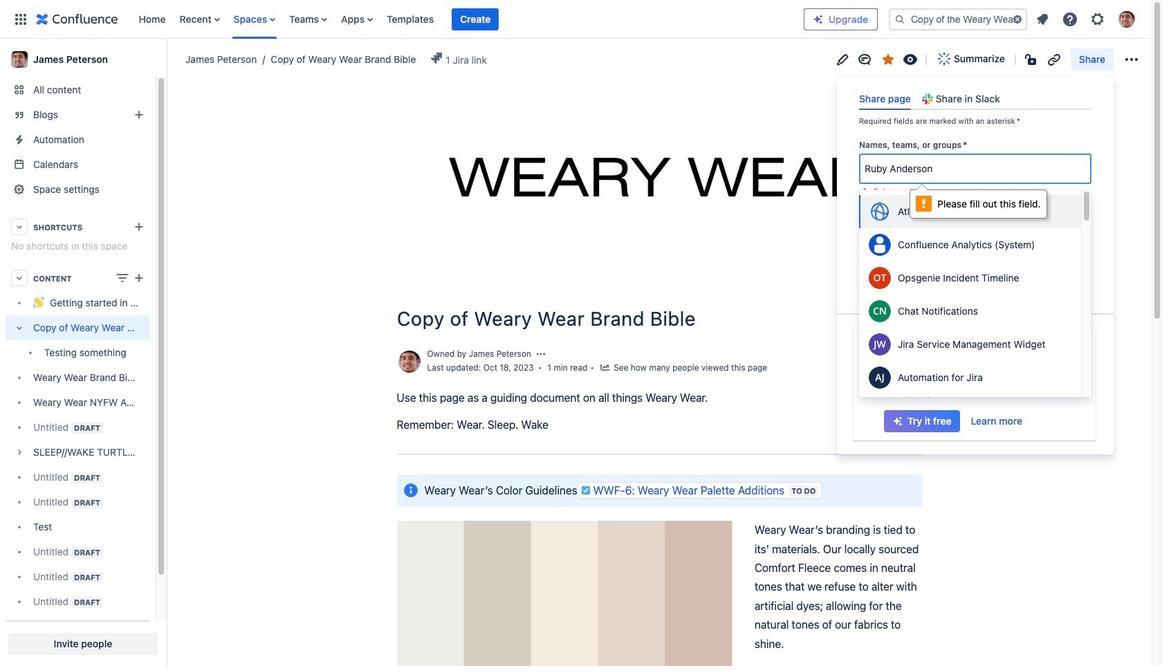 Task type: describe. For each thing, give the bounding box(es) containing it.
no restrictions image
[[1024, 51, 1040, 67]]

search image
[[894, 13, 905, 25]]

copy link image
[[1046, 51, 1062, 67]]

premium image
[[813, 13, 824, 25]]

more actions image
[[1123, 51, 1140, 67]]

global element
[[8, 0, 804, 38]]

tree item inside space element
[[6, 315, 150, 365]]

your profile and preferences image
[[1119, 11, 1135, 27]]

neutrals.png image
[[397, 521, 732, 666]]

more information about james peterson image
[[397, 349, 422, 374]]

unstar image
[[880, 51, 896, 67]]

stop watching image
[[902, 51, 919, 67]]

list item inside list
[[452, 8, 499, 30]]

clear search session image
[[1012, 13, 1023, 25]]

space element
[[0, 39, 166, 666]]

create a page image
[[131, 270, 147, 286]]

change view image
[[114, 270, 131, 286]]

panel info image
[[402, 482, 419, 499]]

notification icon image
[[1034, 11, 1051, 27]]

manage page ownership image
[[535, 349, 546, 360]]



Task type: vqa. For each thing, say whether or not it's contained in the screenshot.
tree item
yes



Task type: locate. For each thing, give the bounding box(es) containing it.
tree item
[[6, 315, 150, 365]]

error image
[[859, 187, 870, 198]]

appswitcher icon image
[[12, 11, 29, 27]]

settings icon image
[[1089, 11, 1106, 27]]

banner
[[0, 0, 1152, 39]]

0 horizontal spatial list
[[132, 0, 804, 38]]

confluence image
[[36, 11, 118, 27], [36, 11, 118, 27]]

tree inside space element
[[6, 291, 150, 639]]

list item
[[452, 8, 499, 30]]

Anything they should know? text field
[[859, 222, 1092, 275]]

list for appswitcher icon
[[132, 0, 804, 38]]

group
[[884, 410, 1031, 432]]

None text field
[[865, 162, 935, 176]]

help icon image
[[1062, 11, 1078, 27]]

create a blog image
[[131, 107, 147, 123]]

list for premium image
[[1030, 7, 1143, 31]]

list
[[132, 0, 804, 38], [1030, 7, 1143, 31]]

tree
[[6, 291, 150, 639]]

tab list
[[854, 87, 1097, 110]]

1 horizontal spatial list
[[1030, 7, 1143, 31]]

collapse sidebar image
[[151, 46, 181, 73]]

Search field
[[889, 8, 1027, 30]]

edit this page image
[[834, 51, 851, 67]]

None search field
[[889, 8, 1027, 30]]

add shortcut image
[[131, 219, 147, 235]]



